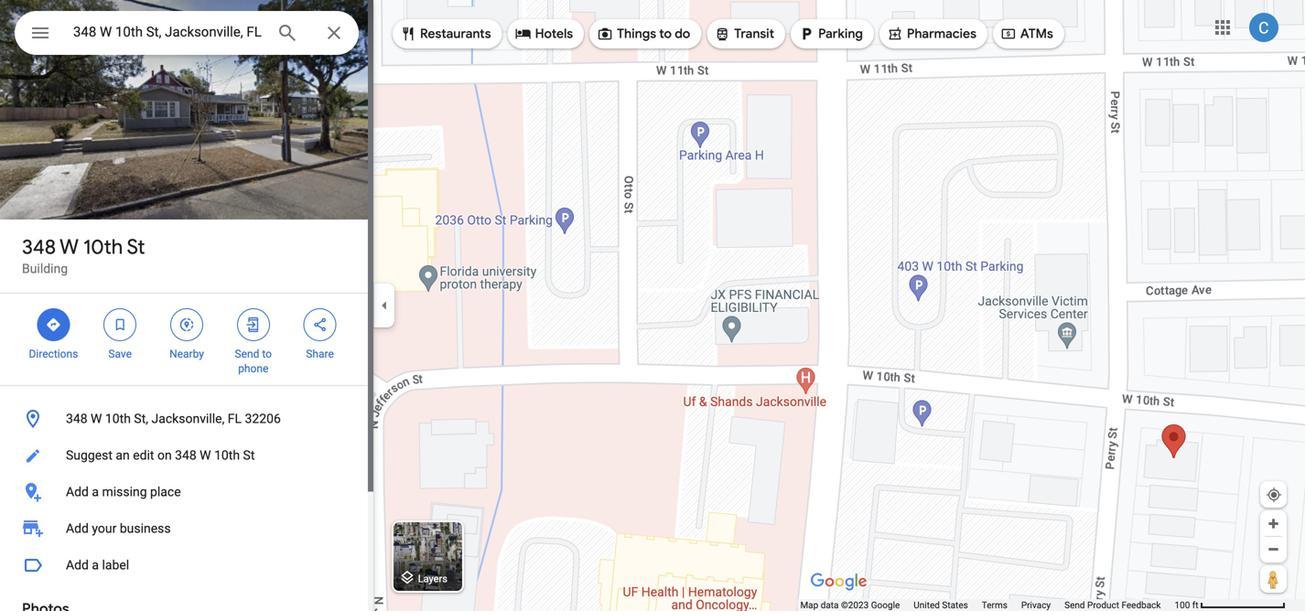 Task type: vqa. For each thing, say whether or not it's contained in the screenshot.
"Transit"
yes



Task type: describe. For each thing, give the bounding box(es) containing it.
add your business link
[[0, 511, 374, 548]]

w inside suggest an edit on 348 w 10th st button
[[200, 448, 211, 463]]

10th for st
[[83, 234, 123, 260]]

add for add a missing place
[[66, 485, 89, 500]]

348 w 10th st building
[[22, 234, 145, 277]]

layers
[[418, 574, 448, 585]]


[[312, 315, 328, 335]]

 button
[[15, 11, 66, 59]]

348 w 10th st, jacksonville, fl 32206 button
[[0, 401, 374, 438]]

states
[[943, 600, 969, 611]]

suggest
[[66, 448, 113, 463]]


[[515, 24, 532, 44]]

nearby
[[169, 348, 204, 361]]

phone
[[238, 363, 269, 375]]

st,
[[134, 412, 148, 427]]

product
[[1088, 600, 1120, 611]]

your
[[92, 521, 117, 537]]

map data ©2023 google
[[801, 600, 900, 611]]

348 w 10th st, jacksonville, fl 32206
[[66, 412, 281, 427]]


[[245, 315, 262, 335]]

parking
[[819, 26, 863, 42]]


[[1001, 24, 1017, 44]]

 things to do
[[597, 24, 691, 44]]

none field inside the "348 w 10th st, jacksonville, fl 32206" field
[[73, 21, 262, 43]]

w for st,
[[91, 412, 102, 427]]

pharmacies
[[907, 26, 977, 42]]

united
[[914, 600, 940, 611]]

missing
[[102, 485, 147, 500]]

collapse side panel image
[[375, 296, 395, 316]]

add for add a label
[[66, 558, 89, 573]]

send product feedback
[[1065, 600, 1161, 611]]

google
[[871, 600, 900, 611]]


[[799, 24, 815, 44]]

do
[[675, 26, 691, 42]]

suggest an edit on 348 w 10th st button
[[0, 438, 374, 474]]

 hotels
[[515, 24, 573, 44]]

to inside  things to do
[[660, 26, 672, 42]]

a for missing
[[92, 485, 99, 500]]

zoom in image
[[1267, 517, 1281, 531]]

data
[[821, 600, 839, 611]]

348 inside suggest an edit on 348 w 10th st button
[[175, 448, 197, 463]]

send for send product feedback
[[1065, 600, 1086, 611]]

348 w 10th st main content
[[0, 0, 374, 612]]

atms
[[1021, 26, 1054, 42]]

 parking
[[799, 24, 863, 44]]

100
[[1175, 600, 1191, 611]]

a for label
[[92, 558, 99, 573]]

share
[[306, 348, 334, 361]]

st inside 348 w 10th st building
[[127, 234, 145, 260]]

ft
[[1193, 600, 1199, 611]]

348 for st,
[[66, 412, 88, 427]]

zoom out image
[[1267, 543, 1281, 557]]

add a missing place
[[66, 485, 181, 500]]

add a missing place button
[[0, 474, 374, 511]]

w for st
[[60, 234, 79, 260]]

348 for st
[[22, 234, 56, 260]]

label
[[102, 558, 129, 573]]

feedback
[[1122, 600, 1161, 611]]

to inside send to phone
[[262, 348, 272, 361]]

on
[[157, 448, 172, 463]]


[[887, 24, 904, 44]]

 transit
[[714, 24, 775, 44]]

add a label
[[66, 558, 129, 573]]

things
[[617, 26, 657, 42]]



Task type: locate. For each thing, give the bounding box(es) containing it.
send product feedback button
[[1065, 600, 1161, 612]]

0 vertical spatial 348
[[22, 234, 56, 260]]

w up suggest
[[91, 412, 102, 427]]


[[179, 315, 195, 335]]

348 up "building"
[[22, 234, 56, 260]]

10th down fl
[[214, 448, 240, 463]]

100 ft button
[[1175, 600, 1287, 611]]

2 a from the top
[[92, 558, 99, 573]]

a
[[92, 485, 99, 500], [92, 558, 99, 573]]

privacy button
[[1022, 600, 1051, 612]]

0 horizontal spatial send
[[235, 348, 260, 361]]

send inside send to phone
[[235, 348, 260, 361]]

footer containing map data ©2023 google
[[801, 600, 1175, 612]]

 atms
[[1001, 24, 1054, 44]]


[[597, 24, 614, 44]]

save
[[108, 348, 132, 361]]

to
[[660, 26, 672, 42], [262, 348, 272, 361]]

add for add your business
[[66, 521, 89, 537]]

348
[[22, 234, 56, 260], [66, 412, 88, 427], [175, 448, 197, 463]]

to left do at the right top of page
[[660, 26, 672, 42]]

0 vertical spatial 10th
[[83, 234, 123, 260]]

100 ft
[[1175, 600, 1199, 611]]

0 horizontal spatial to
[[262, 348, 272, 361]]

add inside "button"
[[66, 558, 89, 573]]

edit
[[133, 448, 154, 463]]

w inside 348 w 10th st building
[[60, 234, 79, 260]]

a inside button
[[92, 485, 99, 500]]

0 vertical spatial add
[[66, 485, 89, 500]]

an
[[116, 448, 130, 463]]

send
[[235, 348, 260, 361], [1065, 600, 1086, 611]]

add inside button
[[66, 485, 89, 500]]

1 vertical spatial send
[[1065, 600, 1086, 611]]


[[45, 315, 62, 335]]

w
[[60, 234, 79, 260], [91, 412, 102, 427], [200, 448, 211, 463]]

terms button
[[982, 600, 1008, 612]]

building
[[22, 261, 68, 277]]

w inside 348 w 10th st, jacksonville, fl 32206 button
[[91, 412, 102, 427]]

2 horizontal spatial w
[[200, 448, 211, 463]]

1 horizontal spatial send
[[1065, 600, 1086, 611]]

map
[[801, 600, 819, 611]]

1 horizontal spatial st
[[243, 448, 255, 463]]

10th inside 348 w 10th st building
[[83, 234, 123, 260]]

footer inside google maps "element"
[[801, 600, 1175, 612]]

2 vertical spatial 348
[[175, 448, 197, 463]]

0 vertical spatial w
[[60, 234, 79, 260]]

1 horizontal spatial w
[[91, 412, 102, 427]]

st down 32206
[[243, 448, 255, 463]]

restaurants
[[420, 26, 491, 42]]

None field
[[73, 21, 262, 43]]

348 up suggest
[[66, 412, 88, 427]]

send for send to phone
[[235, 348, 260, 361]]

send left the product
[[1065, 600, 1086, 611]]

1 vertical spatial 348
[[66, 412, 88, 427]]

united states button
[[914, 600, 969, 612]]

1 a from the top
[[92, 485, 99, 500]]

privacy
[[1022, 600, 1051, 611]]

a left missing
[[92, 485, 99, 500]]

348 inside 348 w 10th st building
[[22, 234, 56, 260]]

0 horizontal spatial w
[[60, 234, 79, 260]]

2 vertical spatial w
[[200, 448, 211, 463]]

terms
[[982, 600, 1008, 611]]

2 vertical spatial add
[[66, 558, 89, 573]]

directions
[[29, 348, 78, 361]]

google maps element
[[0, 0, 1306, 612]]

0 vertical spatial to
[[660, 26, 672, 42]]

send up phone
[[235, 348, 260, 361]]

1 vertical spatial a
[[92, 558, 99, 573]]

1 add from the top
[[66, 485, 89, 500]]

send inside button
[[1065, 600, 1086, 611]]

0 vertical spatial a
[[92, 485, 99, 500]]

3 add from the top
[[66, 558, 89, 573]]

10th
[[83, 234, 123, 260], [105, 412, 131, 427], [214, 448, 240, 463]]

0 horizontal spatial st
[[127, 234, 145, 260]]

 search field
[[15, 11, 359, 59]]

10th up 
[[83, 234, 123, 260]]

hotels
[[535, 26, 573, 42]]

add left your on the bottom of page
[[66, 521, 89, 537]]

fl
[[228, 412, 242, 427]]

348 inside 348 w 10th st, jacksonville, fl 32206 button
[[66, 412, 88, 427]]

google account: cat marinescu  
(ecaterina.marinescu@adept.ai) image
[[1250, 13, 1279, 42]]

1 vertical spatial w
[[91, 412, 102, 427]]

jacksonville,
[[152, 412, 225, 427]]

add left label on the bottom of the page
[[66, 558, 89, 573]]

suggest an edit on 348 w 10th st
[[66, 448, 255, 463]]

add your business
[[66, 521, 171, 537]]

show street view coverage image
[[1261, 566, 1287, 593]]

1 vertical spatial st
[[243, 448, 255, 463]]


[[714, 24, 731, 44]]

©2023
[[841, 600, 869, 611]]

united states
[[914, 600, 969, 611]]

show your location image
[[1266, 487, 1283, 504]]

add inside "link"
[[66, 521, 89, 537]]

transit
[[735, 26, 775, 42]]


[[29, 20, 51, 46]]

1 horizontal spatial to
[[660, 26, 672, 42]]

 pharmacies
[[887, 24, 977, 44]]

place
[[150, 485, 181, 500]]

st inside button
[[243, 448, 255, 463]]

a left label on the bottom of the page
[[92, 558, 99, 573]]

add a label button
[[0, 548, 374, 584]]

2 vertical spatial 10th
[[214, 448, 240, 463]]

348 W 10th St, Jacksonville, FL 32206 field
[[15, 11, 359, 55]]

 restaurants
[[400, 24, 491, 44]]

0 vertical spatial send
[[235, 348, 260, 361]]

0 horizontal spatial 348
[[22, 234, 56, 260]]

2 add from the top
[[66, 521, 89, 537]]

add
[[66, 485, 89, 500], [66, 521, 89, 537], [66, 558, 89, 573]]

2 horizontal spatial 348
[[175, 448, 197, 463]]

actions for 348 w 10th st region
[[0, 294, 374, 385]]

a inside "button"
[[92, 558, 99, 573]]

10th for st,
[[105, 412, 131, 427]]

32206
[[245, 412, 281, 427]]

footer
[[801, 600, 1175, 612]]

to up phone
[[262, 348, 272, 361]]

w down jacksonville,
[[200, 448, 211, 463]]

1 vertical spatial to
[[262, 348, 272, 361]]


[[112, 315, 128, 335]]


[[400, 24, 417, 44]]

1 vertical spatial add
[[66, 521, 89, 537]]

0 vertical spatial st
[[127, 234, 145, 260]]

business
[[120, 521, 171, 537]]

w up "building"
[[60, 234, 79, 260]]

send to phone
[[235, 348, 272, 375]]

1 horizontal spatial 348
[[66, 412, 88, 427]]

348 right on
[[175, 448, 197, 463]]

st
[[127, 234, 145, 260], [243, 448, 255, 463]]

10th left st,
[[105, 412, 131, 427]]

1 vertical spatial 10th
[[105, 412, 131, 427]]

st up 
[[127, 234, 145, 260]]

add down suggest
[[66, 485, 89, 500]]



